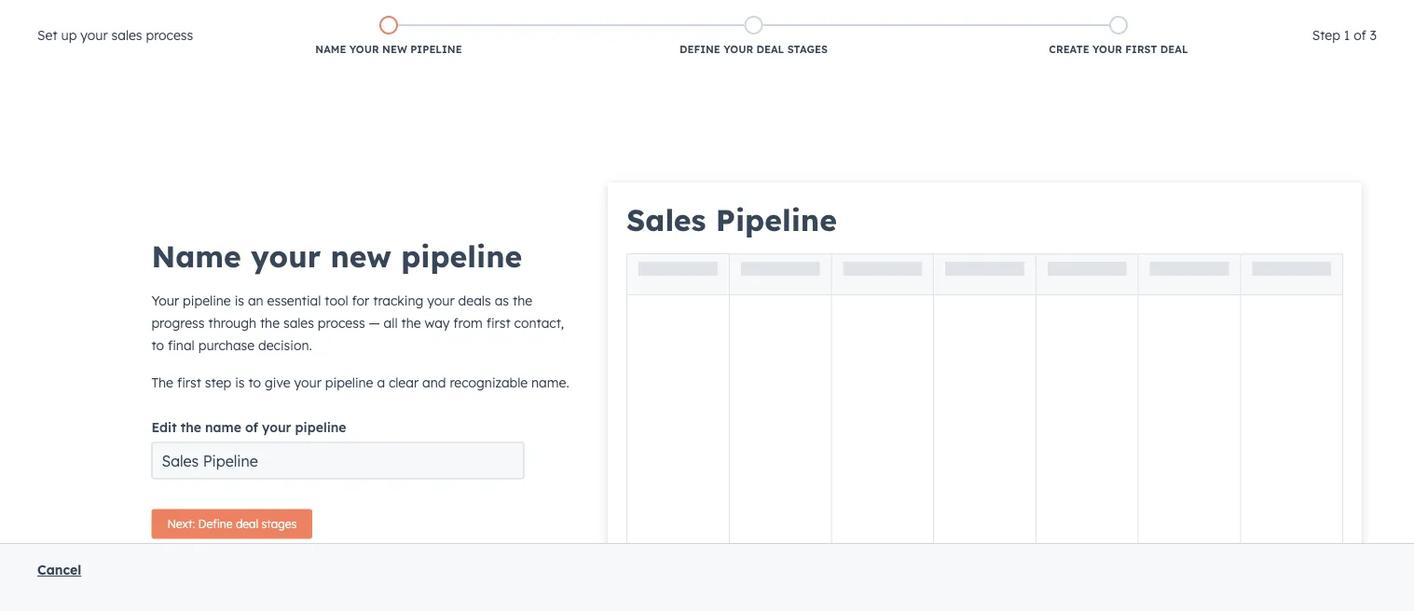 Task type: locate. For each thing, give the bounding box(es) containing it.
2 vertical spatial first
[[177, 374, 201, 391]]

recognizable
[[450, 374, 528, 391]]

0 vertical spatial of
[[1354, 27, 1367, 43]]

menu item right calling icon popup button in the right of the page
[[1134, 0, 1173, 30]]

is inside your pipeline is an essential tool for tracking your deals as the progress through the sales process — all the way from first contact, to final purchase decision.
[[235, 292, 244, 309]]

sales
[[112, 27, 142, 43], [283, 315, 314, 331]]

1 horizontal spatial define
[[680, 43, 721, 56]]

sales right up on the left
[[112, 27, 142, 43]]

next:
[[167, 518, 195, 532]]

2 horizontal spatial deal
[[1161, 43, 1188, 56]]

search image
[[1372, 47, 1388, 63]]

1 horizontal spatial menu item
[[1275, 0, 1392, 30]]

create your first deal
[[1049, 43, 1188, 56]]

deals
[[458, 292, 491, 309]]

menu item
[[1134, 0, 1173, 30], [1275, 0, 1392, 30]]

to left the give
[[248, 374, 261, 391]]

2 horizontal spatial first
[[1126, 43, 1158, 56]]

deal for next: define deal stages
[[236, 518, 259, 532]]

define your deal stages
[[680, 43, 828, 56]]

0 vertical spatial name
[[315, 43, 346, 56]]

set
[[37, 27, 57, 43]]

1 vertical spatial sales
[[283, 315, 314, 331]]

process
[[146, 27, 193, 43], [318, 315, 365, 331]]

first right the
[[177, 374, 201, 391]]

name
[[315, 43, 346, 56], [151, 237, 241, 275]]

deal inside list item
[[757, 43, 784, 56]]

0 horizontal spatial to
[[151, 337, 164, 353]]

0 horizontal spatial name
[[151, 237, 241, 275]]

and
[[422, 374, 446, 391]]

0 horizontal spatial sales
[[112, 27, 142, 43]]

first down calling icon popup button in the right of the page
[[1126, 43, 1158, 56]]

1 vertical spatial first
[[486, 315, 511, 331]]

create
[[1049, 43, 1090, 56]]

0 horizontal spatial define
[[198, 518, 233, 532]]

essential
[[267, 292, 321, 309]]

next: define deal stages button
[[151, 510, 313, 539]]

process inside your pipeline is an essential tool for tracking your deals as the progress through the sales process — all the way from first contact, to final purchase decision.
[[318, 315, 365, 331]]

tool
[[325, 292, 348, 309]]

for
[[352, 292, 370, 309]]

1 horizontal spatial stages
[[788, 43, 828, 56]]

deal inside button
[[236, 518, 259, 532]]

pipeline
[[410, 43, 462, 56], [401, 237, 522, 275], [183, 292, 231, 309], [325, 374, 373, 391], [295, 419, 346, 435]]

final
[[168, 337, 195, 353]]

name inside list item
[[315, 43, 346, 56]]

define inside button
[[198, 518, 233, 532]]

your
[[80, 27, 108, 43], [349, 43, 379, 56], [724, 43, 754, 56], [1093, 43, 1123, 56], [251, 237, 321, 275], [427, 292, 455, 309], [294, 374, 322, 391], [262, 419, 291, 435]]

tracking
[[373, 292, 424, 309]]

0 vertical spatial to
[[151, 337, 164, 353]]

0 vertical spatial is
[[235, 292, 244, 309]]

progress
[[151, 315, 205, 331]]

is
[[235, 292, 244, 309], [235, 374, 245, 391]]

step 1 of 3
[[1313, 27, 1377, 43]]

stages
[[788, 43, 828, 56], [262, 518, 297, 532]]

1 vertical spatial to
[[248, 374, 261, 391]]

deal for define your deal stages
[[757, 43, 784, 56]]

the
[[513, 292, 533, 309], [260, 315, 280, 331], [401, 315, 421, 331], [181, 419, 201, 435]]

deal
[[757, 43, 784, 56], [1161, 43, 1188, 56], [236, 518, 259, 532]]

deal inside list item
[[1161, 43, 1188, 56]]

define
[[680, 43, 721, 56], [198, 518, 233, 532]]

0 vertical spatial define
[[680, 43, 721, 56]]

is right step
[[235, 374, 245, 391]]

edit
[[151, 419, 177, 435]]

1 horizontal spatial sales
[[283, 315, 314, 331]]

0 horizontal spatial stages
[[262, 518, 297, 532]]

search button
[[1362, 39, 1398, 71]]

name
[[205, 419, 241, 435]]

your inside list item
[[724, 43, 754, 56]]

all
[[384, 315, 398, 331]]

stages inside list item
[[788, 43, 828, 56]]

your pipeline is an essential tool for tracking your deals as the progress through the sales process — all the way from first contact, to final purchase decision.
[[151, 292, 564, 353]]

1 menu item from the left
[[1134, 0, 1173, 30]]

0 vertical spatial new
[[382, 43, 407, 56]]

1 horizontal spatial process
[[318, 315, 365, 331]]

first
[[1126, 43, 1158, 56], [486, 315, 511, 331], [177, 374, 201, 391]]

0 horizontal spatial deal
[[236, 518, 259, 532]]

to
[[151, 337, 164, 353], [248, 374, 261, 391]]

1 horizontal spatial deal
[[757, 43, 784, 56]]

sales
[[627, 201, 706, 239]]

a
[[377, 374, 385, 391]]

first down as
[[486, 315, 511, 331]]

of right name
[[245, 419, 258, 435]]

0 horizontal spatial first
[[177, 374, 201, 391]]

1 horizontal spatial name
[[315, 43, 346, 56]]

new
[[382, 43, 407, 56], [331, 237, 392, 275]]

the
[[151, 374, 173, 391]]

set up your sales process
[[37, 27, 193, 43]]

clear
[[389, 374, 419, 391]]

an
[[248, 292, 264, 309]]

0 vertical spatial process
[[146, 27, 193, 43]]

0 horizontal spatial menu item
[[1134, 0, 1173, 30]]

stages inside button
[[262, 518, 297, 532]]

1 horizontal spatial to
[[248, 374, 261, 391]]

first inside list item
[[1126, 43, 1158, 56]]

0 vertical spatial stages
[[788, 43, 828, 56]]

from
[[453, 315, 483, 331]]

of right 1
[[1354, 27, 1367, 43]]

1 vertical spatial stages
[[262, 518, 297, 532]]

up
[[61, 27, 77, 43]]

name your new pipeline
[[315, 43, 462, 56], [151, 237, 522, 275]]

—
[[369, 315, 380, 331]]

1 vertical spatial of
[[245, 419, 258, 435]]

0 vertical spatial sales
[[112, 27, 142, 43]]

1 horizontal spatial first
[[486, 315, 511, 331]]

sales down essential
[[283, 315, 314, 331]]

1 vertical spatial new
[[331, 237, 392, 275]]

to left "final"
[[151, 337, 164, 353]]

of
[[1354, 27, 1367, 43], [245, 419, 258, 435]]

purchase
[[198, 337, 255, 353]]

create your first deal list item
[[936, 12, 1301, 61]]

the down an
[[260, 315, 280, 331]]

as
[[495, 292, 509, 309]]

0 vertical spatial first
[[1126, 43, 1158, 56]]

the right as
[[513, 292, 533, 309]]

list
[[206, 12, 1301, 61]]

0 vertical spatial name your new pipeline
[[315, 43, 462, 56]]

calling icon image
[[1105, 9, 1121, 26]]

is left an
[[235, 292, 244, 309]]

pipeline inside your pipeline is an essential tool for tracking your deals as the progress through the sales process — all the way from first contact, to final purchase decision.
[[183, 292, 231, 309]]

1 vertical spatial define
[[198, 518, 233, 532]]

menu item up search icon
[[1275, 0, 1392, 30]]

cancel
[[37, 562, 81, 579]]

the right edit
[[181, 419, 201, 435]]

1 vertical spatial process
[[318, 315, 365, 331]]



Task type: vqa. For each thing, say whether or not it's contained in the screenshot.
3rd caret image from the top of the page
no



Task type: describe. For each thing, give the bounding box(es) containing it.
list containing name your new pipeline
[[206, 12, 1301, 61]]

first inside your pipeline is an essential tool for tracking your deals as the progress through the sales process — all the way from first contact, to final purchase decision.
[[486, 315, 511, 331]]

name.
[[532, 374, 569, 391]]

pipeline
[[716, 201, 837, 239]]

upgrade image
[[1009, 8, 1025, 25]]

sales pipeline
[[627, 201, 837, 239]]

next: define deal stages
[[167, 518, 297, 532]]

stages for define your deal stages
[[788, 43, 828, 56]]

e.g. Sales pipeline text field
[[151, 442, 524, 480]]

name your new pipeline list item
[[206, 12, 571, 61]]

1 horizontal spatial of
[[1354, 27, 1367, 43]]

define inside list item
[[680, 43, 721, 56]]

Search HubSpot search field
[[1153, 39, 1381, 71]]

pipeline inside list item
[[410, 43, 462, 56]]

name your new pipeline inside list item
[[315, 43, 462, 56]]

edit the name of your pipeline
[[151, 419, 346, 435]]

1 vertical spatial is
[[235, 374, 245, 391]]

new inside list item
[[382, 43, 407, 56]]

contact,
[[514, 315, 564, 331]]

upgrade
[[1029, 9, 1081, 24]]

edit the name of your pipeline element
[[151, 442, 578, 480]]

through
[[208, 315, 256, 331]]

calling icon button
[[1097, 2, 1129, 29]]

upgrade menu
[[997, 0, 1392, 37]]

define your deal stages list item
[[571, 12, 936, 61]]

1 vertical spatial name
[[151, 237, 241, 275]]

1
[[1344, 27, 1350, 43]]

to inside your pipeline is an essential tool for tracking your deals as the progress through the sales process — all the way from first contact, to final purchase decision.
[[151, 337, 164, 353]]

cancel link
[[37, 562, 81, 579]]

2 menu item from the left
[[1275, 0, 1392, 30]]

way
[[425, 315, 450, 331]]

1 vertical spatial name your new pipeline
[[151, 237, 522, 275]]

step
[[1313, 27, 1341, 43]]

your inside your pipeline is an essential tool for tracking your deals as the progress through the sales process — all the way from first contact, to final purchase decision.
[[427, 292, 455, 309]]

the first step is to give your pipeline a clear and recognizable name.
[[151, 374, 569, 391]]

3
[[1370, 27, 1377, 43]]

step
[[205, 374, 231, 391]]

sales inside your pipeline is an essential tool for tracking your deals as the progress through the sales process — all the way from first contact, to final purchase decision.
[[283, 315, 314, 331]]

0 horizontal spatial process
[[146, 27, 193, 43]]

decision.
[[258, 337, 312, 353]]

stages for next: define deal stages
[[262, 518, 297, 532]]

0 horizontal spatial of
[[245, 419, 258, 435]]

your
[[151, 292, 179, 309]]

give
[[265, 374, 291, 391]]

the right all
[[401, 315, 421, 331]]



